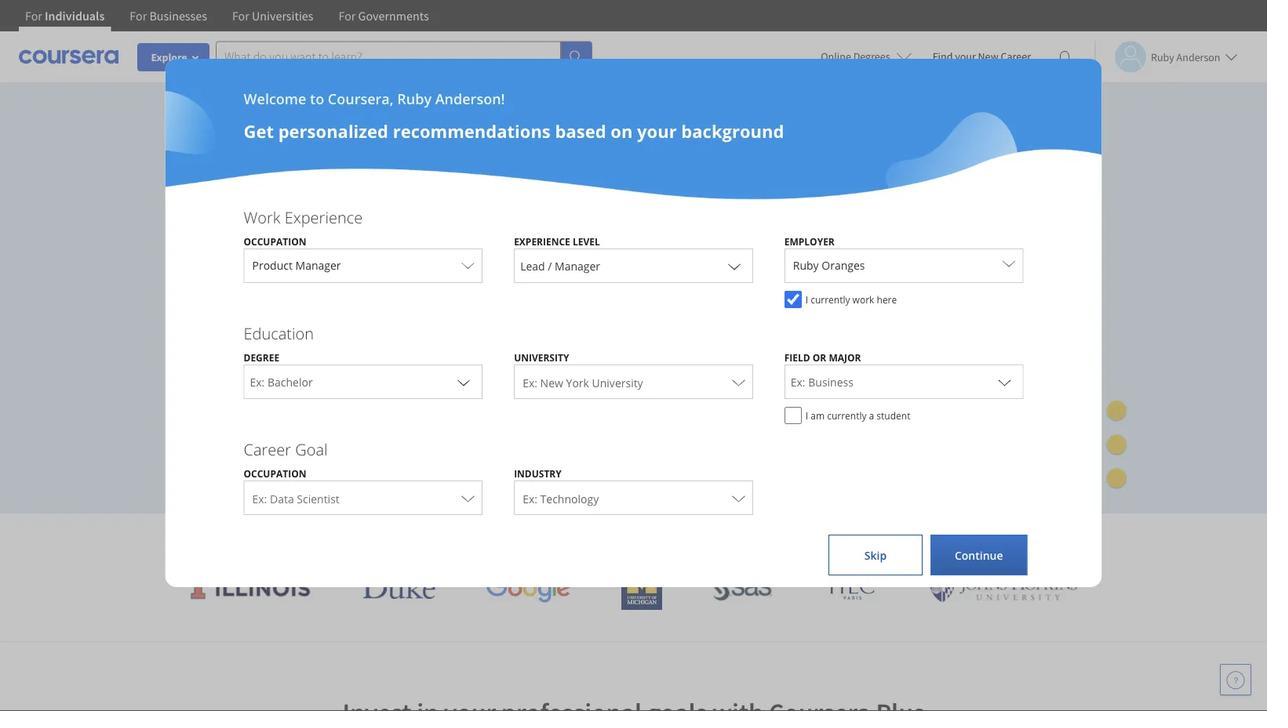 Task type: locate. For each thing, give the bounding box(es) containing it.
0 vertical spatial occupation
[[244, 235, 306, 248]]

university
[[514, 351, 569, 364], [592, 375, 643, 390]]

1 vertical spatial career
[[244, 439, 291, 460]]

to
[[310, 89, 324, 108], [318, 220, 335, 244]]

Employer field
[[785, 248, 1023, 283]]

chevron down image for experience level
[[725, 257, 744, 275]]

unlimited access to 7,000+ world-class courses, hands-on projects, and job-ready certificate programs—all included in your subscription
[[178, 220, 659, 299]]

i for work experience
[[806, 293, 808, 306]]

job-
[[287, 248, 318, 271]]

occupation up data
[[244, 467, 306, 480]]

on up included at the top
[[618, 220, 639, 244]]

university up the york
[[514, 351, 569, 364]]

ex: for education
[[523, 375, 537, 390]]

1 vertical spatial day
[[294, 425, 313, 440]]

1 i from the top
[[806, 293, 808, 306]]

a
[[869, 409, 874, 422]]

day left money-
[[294, 425, 313, 440]]

1 vertical spatial chevron down image
[[995, 373, 1014, 392]]

2 for from the left
[[130, 8, 147, 24]]

world-
[[397, 220, 449, 244]]

governments
[[358, 8, 429, 24]]

2 occupation from the top
[[244, 467, 306, 480]]

ex: down industry
[[523, 492, 537, 506]]

career inside onboardingmodal dialog
[[244, 439, 291, 460]]

1 horizontal spatial or
[[813, 351, 826, 364]]

occupation for career
[[244, 467, 306, 480]]

i left am
[[806, 409, 808, 422]]

unlimited
[[178, 220, 257, 244]]

0 vertical spatial with
[[250, 425, 275, 440]]

google image
[[486, 574, 571, 603]]

0 horizontal spatial or
[[178, 425, 193, 440]]

1 horizontal spatial day
[[294, 425, 313, 440]]

chevron down image inside 'work experience' element
[[725, 257, 744, 275]]

in
[[644, 248, 659, 271]]

chevron down image inside education element
[[995, 373, 1014, 392]]

1 for from the left
[[25, 8, 42, 24]]

skip button
[[828, 535, 923, 576]]

1 vertical spatial on
[[618, 220, 639, 244]]

career left show notifications image
[[1001, 49, 1031, 64]]

I am currently a student checkbox
[[784, 407, 802, 424]]

$59 /month, cancel anytime
[[178, 352, 328, 367]]

technology
[[540, 492, 599, 506]]

find your new career link
[[925, 47, 1039, 67]]

1 vertical spatial new
[[540, 375, 563, 390]]

experience up ready
[[285, 206, 363, 228]]

for
[[25, 8, 42, 24], [130, 8, 147, 24], [232, 8, 249, 24], [339, 8, 356, 24]]

your left background
[[637, 119, 677, 143]]

ex: for career goal
[[523, 492, 537, 506]]

i right i currently work here option
[[806, 293, 808, 306]]

occupation inside 'work experience' element
[[244, 235, 306, 248]]

0 horizontal spatial chevron down image
[[725, 257, 744, 275]]

your inside unlimited access to 7,000+ world-class courses, hands-on projects, and job-ready certificate programs—all included in your subscription
[[178, 275, 215, 299]]

0 horizontal spatial and
[[252, 248, 283, 271]]

data
[[270, 492, 294, 506]]

0 vertical spatial or
[[813, 351, 826, 364]]

experience left level at the left
[[514, 235, 570, 248]]

with left coursera
[[783, 526, 821, 552]]

courses,
[[492, 220, 559, 244]]

1 vertical spatial occupation
[[244, 467, 306, 480]]

/month,
[[197, 352, 242, 367]]

1 horizontal spatial ruby
[[793, 258, 819, 273]]

new inside find your new career link
[[978, 49, 999, 64]]

help center image
[[1226, 671, 1245, 690]]

for governments
[[339, 8, 429, 24]]

degree
[[244, 351, 279, 364]]

or
[[813, 351, 826, 364], [178, 425, 193, 440]]

0 vertical spatial on
[[611, 119, 633, 143]]

new right find
[[978, 49, 999, 64]]

4 for from the left
[[339, 8, 356, 24]]

1 vertical spatial i
[[806, 409, 808, 422]]

new left the york
[[540, 375, 563, 390]]

work
[[244, 206, 281, 228]]

access
[[262, 220, 314, 244]]

show notifications image
[[1055, 51, 1074, 70]]

0 vertical spatial and
[[252, 248, 283, 271]]

your
[[955, 49, 976, 64], [637, 119, 677, 143], [178, 275, 215, 299]]

currently left a
[[827, 409, 867, 422]]

0 vertical spatial chevron down image
[[725, 257, 744, 275]]

to up personalized on the top left of the page
[[310, 89, 324, 108]]

anytime
[[283, 352, 328, 367]]

currently inside 'work experience' element
[[811, 293, 850, 306]]

your right find
[[955, 49, 976, 64]]

your down projects,
[[178, 275, 215, 299]]

1 horizontal spatial experience
[[514, 235, 570, 248]]

coursera plus image
[[178, 147, 417, 171]]

1 vertical spatial and
[[644, 526, 678, 552]]

0 vertical spatial to
[[310, 89, 324, 108]]

1 occupation from the top
[[244, 235, 306, 248]]

leading
[[470, 526, 534, 552]]

experience
[[285, 206, 363, 228], [514, 235, 570, 248]]

sas image
[[713, 576, 772, 601]]

find your new career
[[933, 49, 1031, 64]]

1 vertical spatial university
[[592, 375, 643, 390]]

2 vertical spatial your
[[178, 275, 215, 299]]

ex: data scientist
[[252, 492, 340, 506]]

or right field
[[813, 351, 826, 364]]

with left 14-
[[250, 425, 275, 440]]

1 horizontal spatial with
[[783, 526, 821, 552]]

field or major
[[784, 351, 861, 364]]

university of michigan image
[[621, 567, 662, 610]]

here
[[877, 293, 897, 306]]

0 horizontal spatial with
[[250, 425, 275, 440]]

ruby right the coursera,
[[397, 89, 432, 108]]

ex: inside education element
[[523, 375, 537, 390]]

and
[[252, 248, 283, 271], [644, 526, 678, 552]]

1 vertical spatial currently
[[827, 409, 867, 422]]

0 horizontal spatial day
[[244, 388, 264, 403]]

i
[[806, 293, 808, 306], [806, 409, 808, 422]]

university right the york
[[592, 375, 643, 390]]

1 horizontal spatial chevron down image
[[995, 373, 1014, 392]]

new
[[978, 49, 999, 64], [540, 375, 563, 390]]

Occupation field
[[244, 248, 482, 283]]

level
[[573, 235, 600, 248]]

0 vertical spatial new
[[978, 49, 999, 64]]

1 horizontal spatial university
[[592, 375, 643, 390]]

occupation inside career goal element
[[244, 467, 306, 480]]

0 horizontal spatial career
[[244, 439, 291, 460]]

for left universities
[[232, 8, 249, 24]]

occupation up the product
[[244, 235, 306, 248]]

1 horizontal spatial new
[[978, 49, 999, 64]]

welcome
[[244, 89, 306, 108]]

start 7-day free trial button
[[178, 377, 343, 414]]

currently left the work
[[811, 293, 850, 306]]

or left /year
[[178, 425, 193, 440]]

1 vertical spatial with
[[783, 526, 821, 552]]

0 vertical spatial day
[[244, 388, 264, 403]]

start 7-day free trial
[[204, 388, 317, 403]]

for for universities
[[232, 8, 249, 24]]

ruby inside 'work experience' element
[[793, 258, 819, 273]]

None search field
[[216, 41, 592, 73]]

manager
[[295, 258, 341, 273]]

0 vertical spatial i
[[806, 293, 808, 306]]

education element
[[228, 322, 1039, 432]]

chevron down image
[[725, 257, 744, 275], [995, 373, 1014, 392]]

for businesses
[[130, 8, 207, 24]]

education
[[244, 322, 314, 344]]

ruby
[[397, 89, 432, 108], [793, 258, 819, 273]]

7-
[[233, 388, 244, 403]]

certificate
[[368, 248, 447, 271]]

0 vertical spatial experience
[[285, 206, 363, 228]]

3 for from the left
[[232, 8, 249, 24]]

for left businesses
[[130, 8, 147, 24]]

money-
[[316, 425, 357, 440]]

for for businesses
[[130, 8, 147, 24]]

1 horizontal spatial career
[[1001, 49, 1031, 64]]

work experience
[[244, 206, 363, 228]]

to up ready
[[318, 220, 335, 244]]

career
[[1001, 49, 1031, 64], [244, 439, 291, 460]]

companies
[[683, 526, 778, 552]]

for left individuals
[[25, 8, 42, 24]]

0 vertical spatial your
[[955, 49, 976, 64]]

background
[[681, 119, 784, 143]]

0 horizontal spatial your
[[178, 275, 215, 299]]

occupation for work
[[244, 235, 306, 248]]

1 vertical spatial ruby
[[793, 258, 819, 273]]

occupation
[[244, 235, 306, 248], [244, 467, 306, 480]]

1 horizontal spatial and
[[644, 526, 678, 552]]

2 i from the top
[[806, 409, 808, 422]]

1 vertical spatial experience
[[514, 235, 570, 248]]

onboardingmodal dialog
[[0, 0, 1267, 712]]

1 horizontal spatial your
[[637, 119, 677, 143]]

currently
[[811, 293, 850, 306], [827, 409, 867, 422]]

ruby down employer
[[793, 258, 819, 273]]

york
[[566, 375, 589, 390]]

career left 'goal'
[[244, 439, 291, 460]]

find
[[933, 49, 953, 64]]

day left free
[[244, 388, 264, 403]]

personalized
[[278, 119, 388, 143]]

oranges
[[822, 258, 865, 273]]

on inside unlimited access to 7,000+ world-class courses, hands-on projects, and job-ready certificate programs—all included in your subscription
[[618, 220, 639, 244]]

continue button
[[930, 535, 1027, 576]]

your inside onboardingmodal dialog
[[637, 119, 677, 143]]

0 horizontal spatial university
[[514, 351, 569, 364]]

7,000+
[[339, 220, 393, 244]]

1 vertical spatial your
[[637, 119, 677, 143]]

0 vertical spatial ruby
[[397, 89, 432, 108]]

ex: left the york
[[523, 375, 537, 390]]

with
[[250, 425, 275, 440], [783, 526, 821, 552]]

ex:
[[523, 375, 537, 390], [252, 492, 267, 506], [523, 492, 537, 506]]

and up the 'subscription'
[[252, 248, 283, 271]]

0 horizontal spatial new
[[540, 375, 563, 390]]

and up the university of michigan image
[[644, 526, 678, 552]]

businesses
[[149, 8, 207, 24]]

0 horizontal spatial experience
[[285, 206, 363, 228]]

on right based
[[611, 119, 633, 143]]

0 vertical spatial currently
[[811, 293, 850, 306]]

1 vertical spatial or
[[178, 425, 193, 440]]

for left governments
[[339, 8, 356, 24]]

1 vertical spatial to
[[318, 220, 335, 244]]



Task type: vqa. For each thing, say whether or not it's contained in the screenshot.
second FOR from the left
yes



Task type: describe. For each thing, give the bounding box(es) containing it.
0 horizontal spatial ruby
[[397, 89, 432, 108]]

hands-
[[563, 220, 618, 244]]

chevron down image for field or major
[[995, 373, 1014, 392]]

industry
[[514, 467, 562, 480]]

for for individuals
[[25, 8, 42, 24]]

I currently work here checkbox
[[784, 291, 802, 308]]

for individuals
[[25, 8, 105, 24]]

/year
[[218, 425, 247, 440]]

work
[[853, 293, 874, 306]]

subscription
[[220, 275, 319, 299]]

welcome to coursera, ruby anderson!
[[244, 89, 505, 108]]

get
[[244, 119, 274, 143]]

/year with 14-day money-back guarantee
[[218, 425, 443, 440]]

0 vertical spatial career
[[1001, 49, 1031, 64]]

for universities
[[232, 8, 313, 24]]

projects,
[[178, 248, 247, 271]]

guarantee
[[386, 425, 443, 440]]

leading universities and companies with coursera plus
[[465, 526, 948, 552]]

scientist
[[297, 492, 340, 506]]

banner navigation
[[13, 0, 441, 31]]

johns hopkins university image
[[929, 574, 1078, 603]]

field
[[784, 351, 810, 364]]

coursera,
[[328, 89, 394, 108]]

day inside button
[[244, 388, 264, 403]]

included
[[570, 248, 639, 271]]

plus
[[911, 526, 948, 552]]

universities
[[252, 8, 313, 24]]

i currently work here
[[806, 293, 897, 306]]

career goal
[[244, 439, 328, 460]]

skip
[[864, 548, 887, 563]]

university of illinois at urbana-champaign image
[[189, 576, 312, 601]]

$59
[[178, 352, 197, 367]]

to inside onboardingmodal dialog
[[310, 89, 324, 108]]

2 horizontal spatial your
[[955, 49, 976, 64]]

ruby oranges
[[793, 258, 865, 273]]

product manager
[[252, 258, 341, 273]]

coursera image
[[19, 44, 118, 69]]

anderson!
[[435, 89, 505, 108]]

product
[[252, 258, 293, 273]]

on inside dialog
[[611, 119, 633, 143]]

based
[[555, 119, 606, 143]]

career goal element
[[228, 439, 1039, 523]]

chevron down image
[[454, 373, 473, 392]]

or inside education element
[[813, 351, 826, 364]]

individuals
[[45, 8, 105, 24]]

get personalized recommendations based on your background
[[244, 119, 784, 143]]

hec paris image
[[823, 573, 878, 605]]

cancel
[[245, 352, 280, 367]]

goal
[[295, 439, 328, 460]]

for for governments
[[339, 8, 356, 24]]

back
[[357, 425, 383, 440]]

student
[[877, 409, 910, 422]]

coursera
[[826, 526, 906, 552]]

ex: technology
[[523, 492, 599, 506]]

0 vertical spatial university
[[514, 351, 569, 364]]

am
[[811, 409, 825, 422]]

new inside education element
[[540, 375, 563, 390]]

i for education
[[806, 409, 808, 422]]

14-
[[278, 425, 294, 440]]

i am currently a student
[[806, 409, 910, 422]]

to inside unlimited access to 7,000+ world-class courses, hands-on projects, and job-ready certificate programs—all included in your subscription
[[318, 220, 335, 244]]

and inside unlimited access to 7,000+ world-class courses, hands-on projects, and job-ready certificate programs—all included in your subscription
[[252, 248, 283, 271]]

experience level
[[514, 235, 600, 248]]

programs—all
[[452, 248, 566, 271]]

employer
[[784, 235, 835, 248]]

ready
[[318, 248, 364, 271]]

free
[[266, 388, 290, 403]]

universities
[[539, 526, 639, 552]]

ex: new york university
[[523, 375, 643, 390]]

work experience element
[[228, 206, 1039, 316]]

class
[[449, 220, 487, 244]]

continue
[[955, 548, 1003, 563]]

duke university image
[[363, 574, 435, 599]]

ex: left data
[[252, 492, 267, 506]]

start
[[204, 388, 231, 403]]

major
[[829, 351, 861, 364]]

currently inside education element
[[827, 409, 867, 422]]

trial
[[293, 388, 317, 403]]

recommendations
[[393, 119, 551, 143]]



